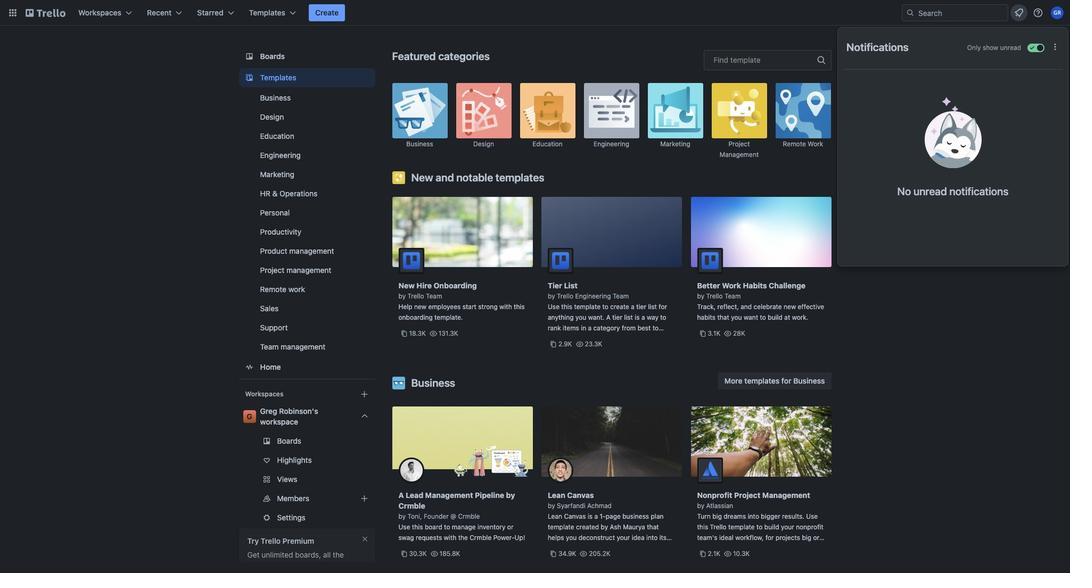 Task type: vqa. For each thing, say whether or not it's contained in the screenshot.


Task type: describe. For each thing, give the bounding box(es) containing it.
assumptions.
[[560, 545, 600, 553]]

use for nonprofit project management
[[807, 513, 818, 521]]

the inside a lead management pipeline by crmble by toni, founder @ crmble use this board to manage inventory or swag requests with the crmble power-up!
[[459, 534, 468, 542]]

no
[[898, 185, 912, 198]]

marketing icon image
[[648, 83, 704, 139]]

131.3k
[[439, 330, 459, 338]]

by inside "nonprofit project management by atlassian turn big dreams into bigger results. use this trello template to build your nonprofit team's ideal workflow, for projects big or small."
[[698, 502, 705, 510]]

want.
[[589, 314, 605, 322]]

your inside lean canvas by syarfandi achmad lean canvas is a 1-page business plan template created by ash maurya that helps you deconstruct your idea into its key assumptions.
[[617, 534, 630, 542]]

new hire onboarding by trello team help new employees start strong with this onboarding template.
[[399, 281, 525, 322]]

205.2k
[[589, 550, 611, 558]]

recent button
[[141, 4, 189, 21]]

taco image
[[925, 97, 982, 168]]

atlassian image
[[698, 458, 723, 484]]

boards link for views
[[239, 433, 375, 450]]

1 vertical spatial remote
[[260, 285, 287, 294]]

a right create
[[631, 303, 635, 311]]

for inside tier list by trello engineering team use this template to create a tier list for anything you want. a tier list is a way to rank items in a category from best to worst. this could be: best nba players, goat'd pasta dishes, and tastiest fast food joints.
[[659, 303, 668, 311]]

design link for business 'link' to the left
[[239, 109, 375, 126]]

28k
[[734, 330, 746, 338]]

to right way
[[661, 314, 667, 322]]

0 vertical spatial unlimited
[[262, 551, 293, 560]]

team down the support at the left bottom of the page
[[260, 343, 279, 352]]

g
[[247, 412, 252, 421]]

key
[[548, 545, 559, 553]]

management down 'project management icon'
[[720, 151, 759, 159]]

add image
[[358, 493, 371, 506]]

the inside try trello premium get unlimited boards, all the views, unlimited automation, and more.
[[333, 551, 344, 560]]

better work habits challenge by trello team track, reflect, and celebrate new effective habits that you want to build at work.
[[698, 281, 825, 322]]

settings
[[277, 514, 306, 523]]

hr & operations
[[260, 189, 318, 198]]

product management link
[[239, 243, 375, 260]]

toni, founder @ crmble image
[[399, 458, 424, 484]]

by right pipeline
[[506, 491, 515, 500]]

management for project
[[763, 491, 811, 500]]

more templates for business
[[725, 377, 826, 386]]

power-
[[494, 534, 515, 542]]

home
[[260, 363, 281, 372]]

to inside better work habits challenge by trello team track, reflect, and celebrate new effective habits that you want to build at work.
[[760, 314, 767, 322]]

habits
[[698, 314, 716, 322]]

1 horizontal spatial project management link
[[712, 83, 767, 160]]

management down productivity link
[[289, 247, 334, 256]]

&
[[273, 189, 278, 198]]

page
[[606, 513, 621, 521]]

template board image
[[243, 71, 256, 84]]

design icon image
[[456, 83, 512, 139]]

engineering link for business 'link' to the left design link's 'education' link
[[239, 147, 375, 164]]

boards link for home
[[239, 47, 375, 66]]

this for new hire onboarding
[[514, 303, 525, 311]]

0 vertical spatial engineering
[[594, 140, 630, 148]]

employees
[[429, 303, 461, 311]]

with inside a lead management pipeline by crmble by toni, founder @ crmble use this board to manage inventory or swag requests with the crmble power-up!
[[444, 534, 457, 542]]

0 horizontal spatial design
[[260, 112, 284, 121]]

for inside "nonprofit project management by atlassian turn big dreams into bigger results. use this trello template to build your nonprofit team's ideal workflow, for projects big or small."
[[766, 534, 774, 542]]

0 vertical spatial canvas
[[568, 491, 594, 500]]

team's
[[698, 534, 718, 542]]

1 vertical spatial templates
[[260, 73, 297, 82]]

atlassian
[[707, 502, 734, 510]]

featured
[[392, 50, 436, 62]]

0 horizontal spatial tier
[[613, 314, 623, 322]]

a right in
[[589, 324, 592, 332]]

by inside tier list by trello engineering team use this template to create a tier list for anything you want. a tier list is a way to rank items in a category from best to worst. this could be: best nba players, goat'd pasta dishes, and tastiest fast food joints.
[[548, 292, 556, 300]]

sales link
[[239, 300, 375, 318]]

1-
[[600, 513, 606, 521]]

1 business icon image from the top
[[392, 83, 448, 139]]

1 horizontal spatial education
[[533, 140, 563, 148]]

requests
[[416, 534, 442, 542]]

management for lead
[[426, 491, 473, 500]]

create a workspace image
[[358, 388, 371, 401]]

greg robinson's workspace
[[260, 407, 318, 427]]

find template
[[714, 55, 761, 64]]

0 horizontal spatial project management
[[260, 266, 332, 275]]

more templates for business button
[[719, 373, 832, 390]]

project inside project management
[[729, 140, 750, 148]]

help
[[399, 303, 413, 311]]

show
[[983, 44, 999, 52]]

from
[[622, 324, 636, 332]]

management down support link
[[281, 343, 326, 352]]

idea
[[632, 534, 645, 542]]

small.
[[698, 545, 715, 553]]

3.1k
[[708, 330, 721, 338]]

10.3k
[[734, 550, 750, 558]]

1 vertical spatial remote work link
[[239, 281, 375, 298]]

syarfandi
[[557, 502, 586, 510]]

notifications
[[847, 41, 909, 53]]

nba
[[628, 335, 641, 343]]

only show unread
[[968, 44, 1022, 52]]

templates inside button
[[745, 377, 780, 386]]

greg robinson (gregrobinson96) image
[[1052, 6, 1064, 19]]

workspaces button
[[72, 4, 139, 21]]

0 horizontal spatial project management link
[[239, 262, 375, 279]]

and inside better work habits challenge by trello team track, reflect, and celebrate new effective habits that you want to build at work.
[[741, 303, 752, 311]]

templates inside dropdown button
[[249, 8, 286, 17]]

ash
[[610, 524, 622, 532]]

create
[[611, 303, 630, 311]]

34.9k
[[559, 550, 577, 558]]

starred button
[[191, 4, 241, 21]]

up!
[[515, 534, 526, 542]]

1 vertical spatial work
[[289, 285, 305, 294]]

list
[[564, 281, 578, 290]]

1 vertical spatial list
[[625, 314, 633, 322]]

workspace
[[260, 418, 298, 427]]

at
[[785, 314, 791, 322]]

nonprofit
[[698, 491, 733, 500]]

featured categories
[[392, 50, 490, 62]]

try trello premium get unlimited boards, all the views, unlimited automation, and more.
[[247, 537, 360, 574]]

fast
[[652, 346, 663, 354]]

results.
[[783, 513, 805, 521]]

nonprofit
[[797, 524, 824, 532]]

team management link
[[239, 339, 375, 356]]

engineering inside tier list by trello engineering team use this template to create a tier list for anything you want. a tier list is a way to rank items in a category from best to worst. this could be: best nba players, goat'd pasta dishes, and tastiest fast food joints.
[[576, 292, 611, 300]]

0 horizontal spatial marketing
[[260, 170, 295, 179]]

recent
[[147, 8, 172, 17]]

a lead management pipeline by crmble by toni, founder @ crmble use this board to manage inventory or swag requests with the crmble power-up!
[[399, 491, 526, 542]]

deconstruct
[[579, 534, 615, 542]]

0 vertical spatial templates
[[496, 172, 545, 184]]

0 horizontal spatial education
[[260, 132, 295, 141]]

try
[[247, 537, 259, 546]]

views
[[277, 475, 298, 484]]

1 vertical spatial big
[[803, 534, 812, 542]]

education link for right business 'link''s design link
[[520, 83, 576, 160]]

templates button
[[243, 4, 303, 21]]

1 horizontal spatial work
[[808, 140, 824, 148]]

0 vertical spatial big
[[713, 513, 722, 521]]

marketing link for business 'link' to the left
[[239, 166, 375, 183]]

create button
[[309, 4, 345, 21]]

build inside "nonprofit project management by atlassian turn big dreams into bigger results. use this trello template to build your nonprofit team's ideal workflow, for projects big or small."
[[765, 524, 780, 532]]

or inside a lead management pipeline by crmble by toni, founder @ crmble use this board to manage inventory or swag requests with the crmble power-up!
[[508, 524, 514, 532]]

1 vertical spatial design
[[474, 140, 494, 148]]

1 vertical spatial project
[[260, 266, 285, 275]]

0 vertical spatial list
[[649, 303, 657, 311]]

is inside tier list by trello engineering team use this template to create a tier list for anything you want. a tier list is a way to rank items in a category from best to worst. this could be: best nba players, goat'd pasta dishes, and tastiest fast food joints.
[[635, 314, 640, 322]]

you inside lean canvas by syarfandi achmad lean canvas is a 1-page business plan template created by ash maurya that helps you deconstruct your idea into its key assumptions.
[[566, 534, 577, 542]]

templates link
[[239, 68, 375, 87]]

hire
[[417, 281, 432, 290]]

helps
[[548, 534, 565, 542]]

product management
[[260, 247, 334, 256]]

template inside tier list by trello engineering team use this template to create a tier list for anything you want. a tier list is a way to rank items in a category from best to worst. this could be: best nba players, goat'd pasta dishes, and tastiest fast food joints.
[[575, 303, 601, 311]]

only
[[968, 44, 982, 52]]

0 vertical spatial project management
[[720, 140, 759, 159]]

inventory
[[478, 524, 506, 532]]

0 vertical spatial remote work link
[[776, 83, 831, 160]]

reflect,
[[718, 303, 739, 311]]

members
[[277, 494, 310, 503]]

1 horizontal spatial best
[[638, 324, 651, 332]]

more
[[725, 377, 743, 386]]

trello inside "nonprofit project management by atlassian turn big dreams into bigger results. use this trello template to build your nonprofit team's ideal workflow, for projects big or small."
[[710, 524, 727, 532]]

want
[[744, 314, 759, 322]]

lead
[[406, 491, 424, 500]]

team inside new hire onboarding by trello team help new employees start strong with this onboarding template.
[[426, 292, 442, 300]]

0 horizontal spatial unread
[[914, 185, 948, 198]]

views,
[[247, 562, 269, 571]]

2 vertical spatial crmble
[[470, 534, 492, 542]]

0 horizontal spatial business link
[[239, 90, 375, 107]]

into inside lean canvas by syarfandi achmad lean canvas is a 1-page business plan template created by ash maurya that helps you deconstruct your idea into its key assumptions.
[[647, 534, 658, 542]]

players,
[[643, 335, 666, 343]]

1 horizontal spatial workspaces
[[245, 391, 284, 399]]



Task type: locate. For each thing, give the bounding box(es) containing it.
0 horizontal spatial your
[[617, 534, 630, 542]]

0 horizontal spatial education link
[[239, 128, 375, 145]]

build inside better work habits challenge by trello team track, reflect, and celebrate new effective habits that you want to build at work.
[[768, 314, 783, 322]]

design link for right business 'link'
[[456, 83, 512, 160]]

in
[[581, 324, 587, 332]]

education link for business 'link' to the left design link
[[239, 128, 375, 145]]

1 vertical spatial workspaces
[[245, 391, 284, 399]]

2 vertical spatial for
[[766, 534, 774, 542]]

0 vertical spatial work
[[808, 140, 824, 148]]

sales
[[260, 304, 279, 313]]

0 horizontal spatial remote work
[[260, 285, 305, 294]]

template inside "nonprofit project management by atlassian turn big dreams into bigger results. use this trello template to build your nonprofit team's ideal workflow, for projects big or small."
[[729, 524, 755, 532]]

templates
[[496, 172, 545, 184], [745, 377, 780, 386]]

this inside "nonprofit project management by atlassian turn big dreams into bigger results. use this trello template to build your nonprofit team's ideal workflow, for projects big or small."
[[698, 524, 709, 532]]

and right automation,
[[347, 562, 360, 571]]

boards right board icon at the top left
[[260, 52, 285, 61]]

and up the want on the bottom of the page
[[741, 303, 752, 311]]

habits
[[744, 281, 768, 290]]

design down templates link
[[260, 112, 284, 121]]

canvas up syarfandi
[[568, 491, 594, 500]]

0 vertical spatial templates
[[249, 8, 286, 17]]

1 vertical spatial engineering
[[260, 151, 301, 160]]

that
[[718, 314, 730, 322], [647, 524, 659, 532]]

challenge
[[769, 281, 806, 290]]

use inside a lead management pipeline by crmble by toni, founder @ crmble use this board to manage inventory or swag requests with the crmble power-up!
[[399, 524, 410, 532]]

new up onboarding
[[414, 303, 427, 311]]

team inside tier list by trello engineering team use this template to create a tier list for anything you want. a tier list is a way to rank items in a category from best to worst. this could be: best nba players, goat'd pasta dishes, and tastiest fast food joints.
[[613, 292, 629, 300]]

build down bigger at the bottom right
[[765, 524, 780, 532]]

business icon image
[[392, 83, 448, 139], [392, 377, 405, 390]]

trello team image up hire at the left
[[399, 248, 424, 274]]

marketing down marketing icon
[[661, 140, 691, 148]]

with
[[500, 303, 512, 311], [444, 534, 457, 542]]

big down nonprofit
[[803, 534, 812, 542]]

a up the category at right bottom
[[607, 314, 611, 322]]

1 vertical spatial marketing
[[260, 170, 295, 179]]

trello team image for better
[[698, 248, 723, 274]]

notifications
[[950, 185, 1009, 198]]

template down dreams at right
[[729, 524, 755, 532]]

a inside lean canvas by syarfandi achmad lean canvas is a 1-page business plan template created by ash maurya that helps you deconstruct your idea into its key assumptions.
[[595, 513, 598, 521]]

to down celebrate
[[760, 314, 767, 322]]

1 horizontal spatial list
[[649, 303, 657, 311]]

a left the lead
[[399, 491, 404, 500]]

0 vertical spatial is
[[635, 314, 640, 322]]

0 vertical spatial new
[[412, 172, 434, 184]]

1 vertical spatial marketing link
[[239, 166, 375, 183]]

that inside better work habits challenge by trello team track, reflect, and celebrate new effective habits that you want to build at work.
[[718, 314, 730, 322]]

1 vertical spatial or
[[814, 534, 820, 542]]

start
[[463, 303, 477, 311]]

projects
[[776, 534, 801, 542]]

greg
[[260, 407, 277, 416]]

marketing link for right business 'link'
[[648, 83, 704, 160]]

1 horizontal spatial for
[[766, 534, 774, 542]]

personal
[[260, 208, 290, 217]]

1 vertical spatial your
[[617, 534, 630, 542]]

into inside "nonprofit project management by atlassian turn big dreams into bigger results. use this trello template to build your nonprofit team's ideal workflow, for projects big or small."
[[748, 513, 760, 521]]

1 horizontal spatial business link
[[392, 83, 448, 160]]

for left projects
[[766, 534, 774, 542]]

Search field
[[915, 5, 1009, 21]]

1 vertical spatial build
[[765, 524, 780, 532]]

a inside tier list by trello engineering team use this template to create a tier list for anything you want. a tier list is a way to rank items in a category from best to worst. this could be: best nba players, goat'd pasta dishes, and tastiest fast food joints.
[[607, 314, 611, 322]]

trello inside try trello premium get unlimited boards, all the views, unlimited automation, and more.
[[261, 537, 281, 546]]

by left "toni,"
[[399, 513, 406, 521]]

templates right "template board" image
[[260, 73, 297, 82]]

trello team image for new
[[399, 248, 424, 274]]

big
[[713, 513, 722, 521], [803, 534, 812, 542]]

1 horizontal spatial marketing link
[[648, 83, 704, 160]]

project inside "nonprofit project management by atlassian turn big dreams into bigger results. use this trello template to build your nonprofit team's ideal workflow, for projects big or small."
[[735, 491, 761, 500]]

0 vertical spatial the
[[459, 534, 468, 542]]

crmble
[[399, 502, 426, 511], [458, 513, 480, 521], [470, 534, 492, 542]]

get
[[247, 551, 260, 560]]

syarfandi achmad image
[[548, 458, 574, 484]]

design down design icon
[[474, 140, 494, 148]]

1 horizontal spatial that
[[718, 314, 730, 322]]

work down remote work icon
[[808, 140, 824, 148]]

to
[[603, 303, 609, 311], [661, 314, 667, 322], [760, 314, 767, 322], [653, 324, 659, 332], [444, 524, 450, 532], [757, 524, 763, 532]]

by up the track,
[[698, 292, 705, 300]]

this inside a lead management pipeline by crmble by toni, founder @ crmble use this board to manage inventory or swag requests with the crmble power-up!
[[412, 524, 423, 532]]

premium
[[283, 537, 314, 546]]

0 vertical spatial tier
[[637, 303, 647, 311]]

0 horizontal spatial marketing link
[[239, 166, 375, 183]]

1 vertical spatial business icon image
[[392, 377, 405, 390]]

productivity link
[[239, 224, 375, 241]]

is up created
[[588, 513, 593, 521]]

new inside better work habits challenge by trello team track, reflect, and celebrate new effective habits that you want to build at work.
[[784, 303, 797, 311]]

1 vertical spatial is
[[588, 513, 593, 521]]

bigger
[[762, 513, 781, 521]]

0 vertical spatial boards
[[260, 52, 285, 61]]

Find template field
[[704, 50, 832, 70]]

new up at
[[784, 303, 797, 311]]

0 horizontal spatial new
[[414, 303, 427, 311]]

0 horizontal spatial with
[[444, 534, 457, 542]]

members link
[[239, 491, 375, 508]]

1 vertical spatial remote work
[[260, 285, 305, 294]]

1 vertical spatial that
[[647, 524, 659, 532]]

the down manage
[[459, 534, 468, 542]]

2 horizontal spatial for
[[782, 377, 792, 386]]

all
[[323, 551, 331, 560]]

or up power- at bottom
[[508, 524, 514, 532]]

build left at
[[768, 314, 783, 322]]

1 horizontal spatial project management
[[720, 140, 759, 159]]

this down turn
[[698, 524, 709, 532]]

templates up board icon at the top left
[[249, 8, 286, 17]]

use for a lead management pipeline by crmble
[[399, 524, 410, 532]]

1 horizontal spatial remote work link
[[776, 83, 831, 160]]

new inside new hire onboarding by trello team help new employees start strong with this onboarding template.
[[399, 281, 415, 290]]

you up in
[[576, 314, 587, 322]]

design
[[260, 112, 284, 121], [474, 140, 494, 148]]

worst.
[[548, 335, 567, 343]]

could
[[583, 335, 600, 343]]

1 horizontal spatial remote work
[[784, 140, 824, 148]]

new left notable
[[412, 172, 434, 184]]

starred
[[197, 8, 224, 17]]

this inside tier list by trello engineering team use this template to create a tier list for anything you want. a tier list is a way to rank items in a category from best to worst. this could be: best nba players, goat'd pasta dishes, and tastiest fast food joints.
[[562, 303, 573, 311]]

0 vertical spatial with
[[500, 303, 512, 311]]

use up swag
[[399, 524, 410, 532]]

1 vertical spatial lean
[[548, 513, 563, 521]]

or
[[508, 524, 514, 532], [814, 534, 820, 542]]

1 horizontal spatial education link
[[520, 83, 576, 160]]

this inside new hire onboarding by trello team help new employees start strong with this onboarding template.
[[514, 303, 525, 311]]

0 horizontal spatial is
[[588, 513, 593, 521]]

engineering icon image
[[584, 83, 640, 139]]

personal link
[[239, 205, 375, 222]]

find
[[714, 55, 729, 64]]

remote work down remote work icon
[[784, 140, 824, 148]]

template inside "find template" field
[[731, 55, 761, 64]]

0 vertical spatial remote
[[784, 140, 807, 148]]

this for nonprofit project management
[[698, 524, 709, 532]]

trello engineering team image
[[548, 248, 574, 274]]

management inside a lead management pipeline by crmble by toni, founder @ crmble use this board to manage inventory or swag requests with the crmble power-up!
[[426, 491, 473, 500]]

by inside better work habits challenge by trello team track, reflect, and celebrate new effective habits that you want to build at work.
[[698, 292, 705, 300]]

to inside a lead management pipeline by crmble by toni, founder @ crmble use this board to manage inventory or swag requests with the crmble power-up!
[[444, 524, 450, 532]]

work.
[[793, 314, 809, 322]]

food
[[548, 356, 562, 364]]

for up players,
[[659, 303, 668, 311]]

@
[[451, 513, 457, 521]]

new for new hire onboarding by trello team help new employees start strong with this onboarding template.
[[399, 281, 415, 290]]

0 horizontal spatial or
[[508, 524, 514, 532]]

0 horizontal spatial design link
[[239, 109, 375, 126]]

nonprofit project management by atlassian turn big dreams into bigger results. use this trello template to build your nonprofit team's ideal workflow, for projects big or small.
[[698, 491, 824, 553]]

0 vertical spatial design
[[260, 112, 284, 121]]

team down work
[[725, 292, 741, 300]]

1 vertical spatial unlimited
[[271, 562, 302, 571]]

by down 1-
[[601, 524, 609, 532]]

1 lean from the top
[[548, 491, 566, 500]]

0 vertical spatial unread
[[1001, 44, 1022, 52]]

hr & operations link
[[239, 185, 375, 202]]

185.8k
[[440, 550, 461, 558]]

engineering link
[[584, 83, 640, 160], [239, 147, 375, 164]]

trello inside new hire onboarding by trello team help new employees start strong with this onboarding template.
[[408, 292, 424, 300]]

unread right show
[[1001, 44, 1022, 52]]

use up anything
[[548, 303, 560, 311]]

and
[[436, 172, 454, 184], [741, 303, 752, 311], [614, 346, 626, 354], [347, 562, 360, 571]]

operations
[[280, 189, 318, 198]]

crmble down the lead
[[399, 502, 426, 511]]

new and notable templates
[[412, 172, 545, 184]]

0 horizontal spatial best
[[613, 335, 626, 343]]

with right strong
[[500, 303, 512, 311]]

list up way
[[649, 303, 657, 311]]

engineering link for 'education' link related to right business 'link''s design link
[[584, 83, 640, 160]]

boards link up highlights link on the left
[[239, 433, 375, 450]]

trello inside better work habits challenge by trello team track, reflect, and celebrate new effective habits that you want to build at work.
[[707, 292, 723, 300]]

0 vertical spatial business icon image
[[392, 83, 448, 139]]

with inside new hire onboarding by trello team help new employees start strong with this onboarding template.
[[500, 303, 512, 311]]

0 vertical spatial build
[[768, 314, 783, 322]]

category
[[594, 324, 620, 332]]

new inside new hire onboarding by trello team help new employees start strong with this onboarding template.
[[414, 303, 427, 311]]

business
[[260, 93, 291, 102], [407, 140, 434, 148], [794, 377, 826, 386], [412, 377, 456, 389]]

0 horizontal spatial management
[[426, 491, 473, 500]]

back to home image
[[26, 4, 66, 21]]

that down reflect, at the right
[[718, 314, 730, 322]]

2 management from the left
[[763, 491, 811, 500]]

0 horizontal spatial templates
[[496, 172, 545, 184]]

new
[[412, 172, 434, 184], [399, 281, 415, 290]]

0 horizontal spatial workspaces
[[78, 8, 121, 17]]

unlimited down boards,
[[271, 562, 302, 571]]

0 notifications image
[[1013, 6, 1026, 19]]

0 vertical spatial project management link
[[712, 83, 767, 160]]

workspaces inside dropdown button
[[78, 8, 121, 17]]

your inside "nonprofit project management by atlassian turn big dreams into bigger results. use this trello template to build your nonprofit team's ideal workflow, for projects big or small."
[[782, 524, 795, 532]]

you inside tier list by trello engineering team use this template to create a tier list for anything you want. a tier list is a way to rank items in a category from best to worst. this could be: best nba players, goat'd pasta dishes, and tastiest fast food joints.
[[576, 314, 587, 322]]

this up anything
[[562, 303, 573, 311]]

more.
[[247, 572, 267, 574]]

1 horizontal spatial is
[[635, 314, 640, 322]]

by up turn
[[698, 502, 705, 510]]

project up dreams at right
[[735, 491, 761, 500]]

management up @
[[426, 491, 473, 500]]

1 horizontal spatial new
[[784, 303, 797, 311]]

1 vertical spatial a
[[399, 491, 404, 500]]

trello team image
[[399, 248, 424, 274], [698, 248, 723, 274]]

the right all
[[333, 551, 344, 560]]

business link
[[392, 83, 448, 160], [239, 90, 375, 107]]

0 vertical spatial best
[[638, 324, 651, 332]]

template.
[[435, 314, 463, 322]]

marketing up &
[[260, 170, 295, 179]]

for
[[659, 303, 668, 311], [782, 377, 792, 386], [766, 534, 774, 542]]

lean down syarfandi
[[548, 513, 563, 521]]

2 new from the left
[[784, 303, 797, 311]]

trello right try
[[261, 537, 281, 546]]

engineering down engineering icon at the right of the page
[[594, 140, 630, 148]]

categories
[[439, 50, 490, 62]]

to up workflow,
[[757, 524, 763, 532]]

and left notable
[[436, 172, 454, 184]]

1 horizontal spatial big
[[803, 534, 812, 542]]

1 horizontal spatial remote
[[784, 140, 807, 148]]

you up the 'assumptions.'
[[566, 534, 577, 542]]

to up players,
[[653, 324, 659, 332]]

track,
[[698, 303, 716, 311]]

management
[[720, 151, 759, 159], [289, 247, 334, 256], [287, 266, 332, 275], [281, 343, 326, 352]]

a
[[631, 303, 635, 311], [642, 314, 645, 322], [589, 324, 592, 332], [595, 513, 598, 521]]

trello down better
[[707, 292, 723, 300]]

rank
[[548, 324, 561, 332]]

that inside lean canvas by syarfandi achmad lean canvas is a 1-page business plan template created by ash maurya that helps you deconstruct your idea into its key assumptions.
[[647, 524, 659, 532]]

2 horizontal spatial use
[[807, 513, 818, 521]]

your up projects
[[782, 524, 795, 532]]

1 vertical spatial boards
[[277, 437, 301, 446]]

into left bigger at the bottom right
[[748, 513, 760, 521]]

0 vertical spatial remote work
[[784, 140, 824, 148]]

open information menu image
[[1034, 7, 1044, 18]]

to up "want."
[[603, 303, 609, 311]]

list up from
[[625, 314, 633, 322]]

into left its
[[647, 534, 658, 542]]

2 lean from the top
[[548, 513, 563, 521]]

project management
[[720, 140, 759, 159], [260, 266, 332, 275]]

maurya
[[623, 524, 646, 532]]

you down reflect, at the right
[[732, 314, 742, 322]]

1 management from the left
[[426, 491, 473, 500]]

your
[[782, 524, 795, 532], [617, 534, 630, 542]]

0 vertical spatial that
[[718, 314, 730, 322]]

0 vertical spatial crmble
[[399, 502, 426, 511]]

business inside button
[[794, 377, 826, 386]]

management up results.
[[763, 491, 811, 500]]

2.1k
[[708, 550, 721, 558]]

boards for views
[[277, 437, 301, 446]]

1 vertical spatial templates
[[745, 377, 780, 386]]

your down ash
[[617, 534, 630, 542]]

1 horizontal spatial your
[[782, 524, 795, 532]]

support link
[[239, 320, 375, 337]]

team
[[426, 292, 442, 300], [613, 292, 629, 300], [725, 292, 741, 300], [260, 343, 279, 352]]

pasta
[[573, 346, 589, 354]]

trello down hire at the left
[[408, 292, 424, 300]]

1 vertical spatial project management link
[[239, 262, 375, 279]]

design link
[[456, 83, 512, 160], [239, 109, 375, 126]]

template inside lean canvas by syarfandi achmad lean canvas is a 1-page business plan template created by ash maurya that helps you deconstruct your idea into its key assumptions.
[[548, 524, 575, 532]]

items
[[563, 324, 580, 332]]

2 trello team image from the left
[[698, 248, 723, 274]]

use inside "nonprofit project management by atlassian turn big dreams into bigger results. use this trello template to build your nonprofit team's ideal workflow, for projects big or small."
[[807, 513, 818, 521]]

you inside better work habits challenge by trello team track, reflect, and celebrate new effective habits that you want to build at work.
[[732, 314, 742, 322]]

board
[[425, 524, 443, 532]]

30.3k
[[409, 550, 427, 558]]

trello inside tier list by trello engineering team use this template to create a tier list for anything you want. a tier list is a way to rank items in a category from best to worst. this could be: best nba players, goat'd pasta dishes, and tastiest fast food joints.
[[557, 292, 574, 300]]

home link
[[239, 358, 375, 377]]

2 vertical spatial use
[[399, 524, 410, 532]]

lean canvas by syarfandi achmad lean canvas is a 1-page business plan template created by ash maurya that helps you deconstruct your idea into its key assumptions.
[[548, 491, 667, 553]]

tier list by trello engineering team use this template to create a tier list for anything you want. a tier list is a way to rank items in a category from best to worst. this could be: best nba players, goat'd pasta dishes, and tastiest fast food joints.
[[548, 281, 668, 364]]

2 business icon image from the top
[[392, 377, 405, 390]]

0 vertical spatial a
[[607, 314, 611, 322]]

board image
[[243, 50, 256, 63]]

highlights link
[[239, 452, 375, 469]]

by up help
[[399, 292, 406, 300]]

a inside a lead management pipeline by crmble by toni, founder @ crmble use this board to manage inventory or swag requests with the crmble power-up!
[[399, 491, 404, 500]]

0 vertical spatial use
[[548, 303, 560, 311]]

a left way
[[642, 314, 645, 322]]

0 horizontal spatial remote work link
[[239, 281, 375, 298]]

settings link
[[239, 510, 375, 527]]

boards for home
[[260, 52, 285, 61]]

1 horizontal spatial marketing
[[661, 140, 691, 148]]

template up "want."
[[575, 303, 601, 311]]

this right strong
[[514, 303, 525, 311]]

trello team image up better
[[698, 248, 723, 274]]

2 vertical spatial engineering
[[576, 292, 611, 300]]

team inside better work habits challenge by trello team track, reflect, and celebrate new effective habits that you want to build at work.
[[725, 292, 741, 300]]

management inside "nonprofit project management by atlassian turn big dreams into bigger results. use this trello template to build your nonprofit team's ideal workflow, for projects big or small."
[[763, 491, 811, 500]]

education
[[260, 132, 295, 141], [533, 140, 563, 148]]

and right dishes,
[[614, 346, 626, 354]]

team down hire at the left
[[426, 292, 442, 300]]

to inside "nonprofit project management by atlassian turn big dreams into bigger results. use this trello template to build your nonprofit team's ideal workflow, for projects big or small."
[[757, 524, 763, 532]]

tier right create
[[637, 303, 647, 311]]

by left syarfandi
[[548, 502, 556, 510]]

tier
[[637, 303, 647, 311], [613, 314, 623, 322]]

and inside try trello premium get unlimited boards, all the views, unlimited automation, and more.
[[347, 562, 360, 571]]

for right 'more'
[[782, 377, 792, 386]]

1 horizontal spatial templates
[[745, 377, 780, 386]]

0 vertical spatial marketing link
[[648, 83, 704, 160]]

1 horizontal spatial or
[[814, 534, 820, 542]]

project down product on the top left
[[260, 266, 285, 275]]

and inside tier list by trello engineering team use this template to create a tier list for anything you want. a tier list is a way to rank items in a category from best to worst. this could be: best nba players, goat'd pasta dishes, and tastiest fast food joints.
[[614, 346, 626, 354]]

unread
[[1001, 44, 1022, 52], [914, 185, 948, 198]]

boards up highlights
[[277, 437, 301, 446]]

0 horizontal spatial trello team image
[[399, 248, 424, 274]]

or inside "nonprofit project management by atlassian turn big dreams into bigger results. use this trello template to build your nonprofit team's ideal workflow, for projects big or small."
[[814, 534, 820, 542]]

0 vertical spatial your
[[782, 524, 795, 532]]

template up the helps
[[548, 524, 575, 532]]

lean up syarfandi
[[548, 491, 566, 500]]

0 horizontal spatial work
[[289, 285, 305, 294]]

goat'd
[[548, 346, 571, 354]]

new for new and notable templates
[[412, 172, 434, 184]]

canvas down syarfandi
[[564, 513, 586, 521]]

1 boards link from the top
[[239, 47, 375, 66]]

0 horizontal spatial the
[[333, 551, 344, 560]]

1 new from the left
[[414, 303, 427, 311]]

1 trello team image from the left
[[399, 248, 424, 274]]

0 vertical spatial lean
[[548, 491, 566, 500]]

or down nonprofit
[[814, 534, 820, 542]]

remote down remote work icon
[[784, 140, 807, 148]]

boards link up templates link
[[239, 47, 375, 66]]

use inside tier list by trello engineering team use this template to create a tier list for anything you want. a tier list is a way to rank items in a category from best to worst. this could be: best nba players, goat'd pasta dishes, and tastiest fast food joints.
[[548, 303, 560, 311]]

is inside lean canvas by syarfandi achmad lean canvas is a 1-page business plan template created by ash maurya that helps you deconstruct your idea into its key assumptions.
[[588, 513, 593, 521]]

team up create
[[613, 292, 629, 300]]

1 vertical spatial canvas
[[564, 513, 586, 521]]

primary element
[[0, 0, 1071, 26]]

0 vertical spatial marketing
[[661, 140, 691, 148]]

project management icon image
[[712, 83, 767, 139]]

management down product management link
[[287, 266, 332, 275]]

by down tier
[[548, 292, 556, 300]]

1 horizontal spatial design
[[474, 140, 494, 148]]

engineering up &
[[260, 151, 301, 160]]

ideal
[[720, 534, 734, 542]]

1 vertical spatial crmble
[[458, 513, 480, 521]]

trello up the ideal
[[710, 524, 727, 532]]

2 boards link from the top
[[239, 433, 375, 450]]

project down 'project management icon'
[[729, 140, 750, 148]]

project
[[729, 140, 750, 148], [260, 266, 285, 275], [735, 491, 761, 500]]

education icon image
[[520, 83, 576, 139]]

1 vertical spatial new
[[399, 281, 415, 290]]

remote work icon image
[[776, 83, 831, 139]]

anything
[[548, 314, 574, 322]]

template right find
[[731, 55, 761, 64]]

for inside button
[[782, 377, 792, 386]]

1 horizontal spatial engineering link
[[584, 83, 640, 160]]

canvas
[[568, 491, 594, 500], [564, 513, 586, 521]]

build
[[768, 314, 783, 322], [765, 524, 780, 532]]

views link
[[239, 472, 375, 489]]

1 horizontal spatial unread
[[1001, 44, 1022, 52]]

1 horizontal spatial with
[[500, 303, 512, 311]]

swag
[[399, 534, 414, 542]]

project management down 'project management icon'
[[720, 140, 759, 159]]

tier down create
[[613, 314, 623, 322]]

unread right no
[[914, 185, 948, 198]]

home image
[[243, 361, 256, 374]]

search image
[[907, 9, 915, 17]]

with up 185.8k
[[444, 534, 457, 542]]

this for a lead management pipeline by crmble
[[412, 524, 423, 532]]

this down "toni,"
[[412, 524, 423, 532]]

0 horizontal spatial into
[[647, 534, 658, 542]]

by inside new hire onboarding by trello team help new employees start strong with this onboarding template.
[[399, 292, 406, 300]]



